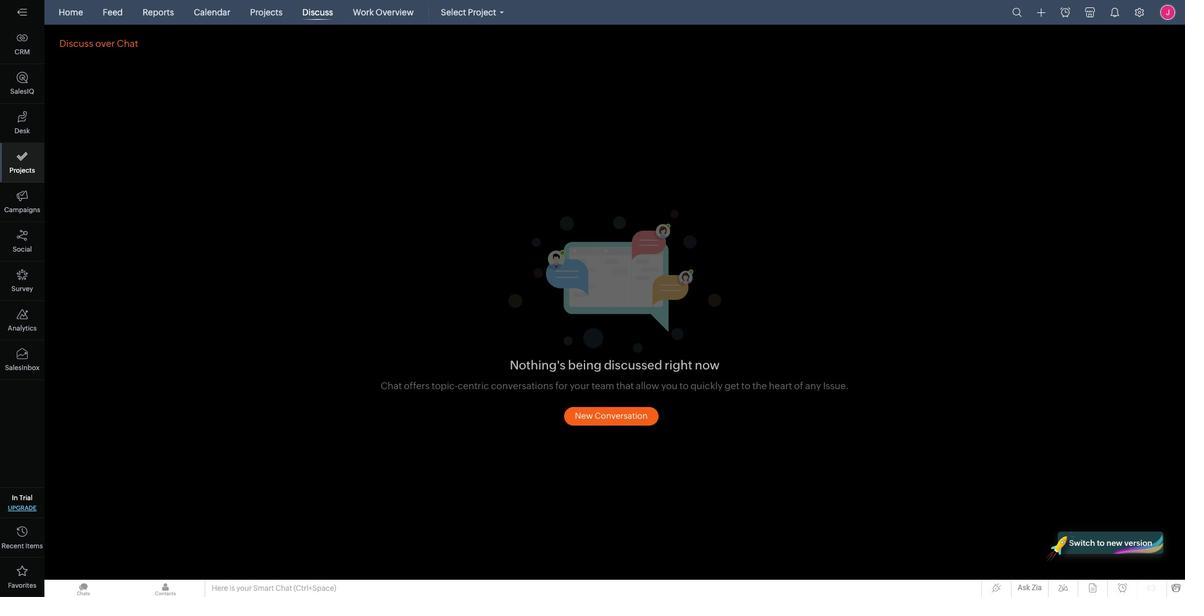 Task type: describe. For each thing, give the bounding box(es) containing it.
notifications image
[[1110, 7, 1120, 17]]

salesinbox link
[[0, 341, 44, 380]]

1 horizontal spatial projects link
[[245, 0, 288, 25]]

1 vertical spatial projects
[[9, 167, 35, 174]]

recent
[[2, 543, 24, 550]]

smart
[[253, 585, 274, 593]]

in
[[12, 495, 18, 502]]

recent items
[[2, 543, 43, 550]]

select
[[441, 7, 466, 17]]

contacts image
[[127, 581, 204, 598]]

project
[[468, 7, 497, 17]]

marketplace image
[[1086, 7, 1096, 17]]

campaigns
[[4, 206, 40, 214]]

0 horizontal spatial projects link
[[0, 143, 44, 183]]

(ctrl+space)
[[294, 585, 336, 593]]

overview
[[376, 7, 414, 17]]

quick actions image
[[1038, 8, 1046, 17]]

salesiq link
[[0, 64, 44, 104]]

chat
[[276, 585, 292, 593]]

discuss
[[303, 7, 333, 17]]

timer image
[[1061, 7, 1071, 17]]

items
[[25, 543, 43, 550]]

zia
[[1032, 584, 1042, 593]]

campaigns link
[[0, 183, 44, 222]]

0 vertical spatial projects
[[250, 7, 283, 17]]

work overview
[[353, 7, 414, 17]]

feed
[[103, 7, 123, 17]]



Task type: locate. For each thing, give the bounding box(es) containing it.
projects up the campaigns link
[[9, 167, 35, 174]]

your
[[237, 585, 252, 593]]

analytics
[[8, 325, 37, 332]]

1 horizontal spatial projects
[[250, 7, 283, 17]]

configure settings image
[[1135, 7, 1145, 17]]

home
[[59, 7, 83, 17]]

1 vertical spatial projects link
[[0, 143, 44, 183]]

desk
[[15, 127, 30, 135]]

salesiq
[[10, 88, 34, 95]]

search image
[[1013, 7, 1023, 17]]

chats image
[[44, 581, 122, 598]]

survey link
[[0, 262, 44, 301]]

social
[[13, 246, 32, 253]]

reports
[[143, 7, 174, 17]]

discuss link
[[298, 0, 338, 25]]

analytics link
[[0, 301, 44, 341]]

select project
[[441, 7, 497, 17]]

salesinbox
[[5, 364, 39, 372]]

feed link
[[98, 0, 128, 25]]

desk link
[[0, 104, 44, 143]]

calendar
[[194, 7, 231, 17]]

ask zia
[[1018, 584, 1042, 593]]

projects link down desk
[[0, 143, 44, 183]]

here
[[212, 585, 228, 593]]

here is your smart chat (ctrl+space)
[[212, 585, 336, 593]]

0 vertical spatial projects link
[[245, 0, 288, 25]]

favorites
[[8, 582, 36, 590]]

social link
[[0, 222, 44, 262]]

projects
[[250, 7, 283, 17], [9, 167, 35, 174]]

upgrade
[[8, 505, 37, 512]]

projects left discuss 'link'
[[250, 7, 283, 17]]

reports link
[[138, 0, 179, 25]]

home link
[[54, 0, 88, 25]]

calendar link
[[189, 0, 235, 25]]

ask
[[1018, 584, 1031, 593]]

trial
[[19, 495, 33, 502]]

crm
[[15, 48, 30, 56]]

0 horizontal spatial projects
[[9, 167, 35, 174]]

survey
[[11, 285, 33, 293]]

in trial upgrade
[[8, 495, 37, 512]]

crm link
[[0, 25, 44, 64]]

projects link left discuss 'link'
[[245, 0, 288, 25]]

work
[[353, 7, 374, 17]]

projects link
[[245, 0, 288, 25], [0, 143, 44, 183]]

work overview link
[[348, 0, 419, 25]]

is
[[230, 585, 235, 593]]



Task type: vqa. For each thing, say whether or not it's contained in the screenshot.
the Selected in the top left of the page
no



